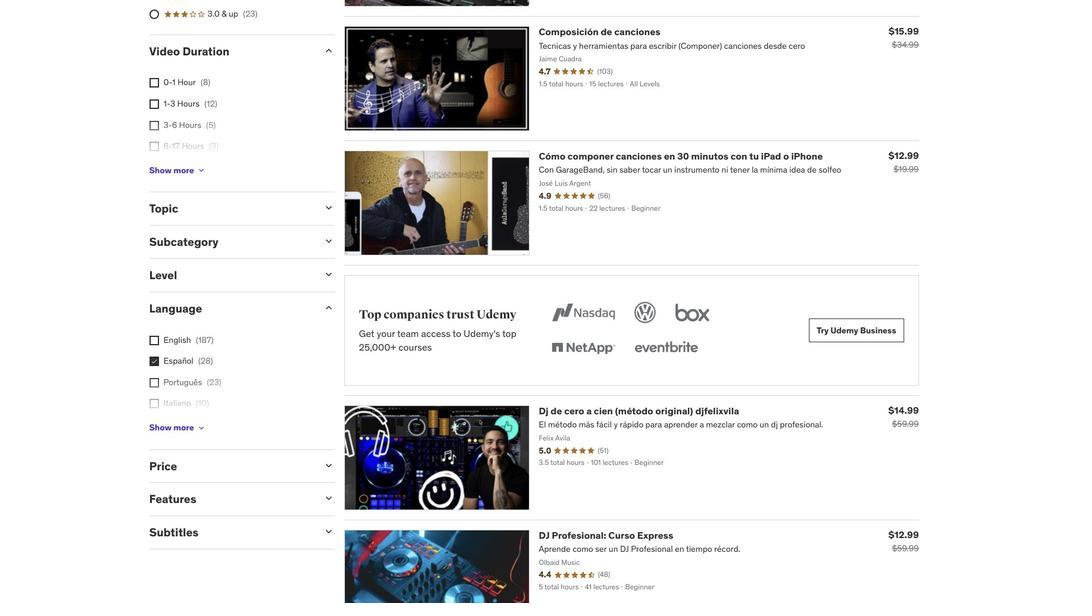 Task type: vqa. For each thing, say whether or not it's contained in the screenshot.
componer
yes



Task type: describe. For each thing, give the bounding box(es) containing it.
$59.99 for $12.99
[[892, 543, 919, 554]]

(8)
[[201, 77, 211, 88]]

(método
[[615, 405, 654, 417]]

0-
[[164, 77, 172, 88]]

video duration
[[149, 44, 230, 58]]

level button
[[149, 268, 313, 283]]

more for language
[[174, 423, 194, 433]]

de for dj
[[551, 405, 562, 417]]

show for language
[[149, 423, 172, 433]]

$15.99
[[889, 25, 919, 37]]

español
[[164, 356, 194, 367]]

hour
[[178, 77, 196, 88]]

$12.99 $59.99
[[889, 529, 919, 554]]

30
[[678, 150, 689, 162]]

0-1 hour (8)
[[164, 77, 211, 88]]

small image for subtitles
[[323, 526, 335, 538]]

hours for 6-17 hours
[[182, 141, 204, 152]]

show more button for video duration
[[149, 159, 206, 183]]

(12)
[[204, 98, 217, 109]]

small image for video duration
[[323, 45, 335, 56]]

small image for features
[[323, 493, 335, 505]]

composición
[[539, 26, 599, 38]]

courses
[[399, 341, 432, 353]]

show more for video duration
[[149, 165, 194, 176]]

small image for level
[[323, 269, 335, 281]]

netapp image
[[550, 336, 618, 362]]

tu
[[750, 150, 759, 162]]

3.0 & up (23)
[[208, 8, 258, 19]]

price
[[149, 459, 177, 474]]

small image for topic
[[323, 202, 335, 214]]

$14.99 $59.99
[[889, 405, 919, 430]]

hours right 17+
[[179, 162, 201, 173]]

o
[[784, 150, 789, 162]]

companies
[[384, 307, 445, 322]]

türkçe
[[164, 420, 188, 430]]

top
[[503, 328, 517, 340]]

hours for 3-6 hours
[[179, 120, 202, 130]]

$12.99 $19.99
[[889, 150, 919, 175]]

25,000+
[[359, 341, 397, 353]]

português
[[164, 377, 202, 388]]

djfelixvila
[[696, 405, 740, 417]]

features
[[149, 493, 196, 507]]

dj
[[539, 530, 550, 542]]

xsmall image for english
[[149, 336, 159, 346]]

italiano (10)
[[164, 398, 209, 409]]

17+
[[164, 162, 177, 173]]

english (187)
[[164, 335, 214, 346]]

6-
[[164, 141, 172, 152]]

17+ hours
[[164, 162, 201, 173]]

team
[[397, 328, 419, 340]]

show more for language
[[149, 423, 194, 433]]

minutos
[[692, 150, 729, 162]]

trust
[[447, 307, 475, 322]]

$12.99 for dj profesional: curso express
[[889, 529, 919, 541]]

$34.99
[[892, 40, 919, 50]]

subcategory
[[149, 235, 219, 249]]

&
[[222, 8, 227, 19]]

ipad
[[761, 150, 782, 162]]

dj de cero a cien (método original) djfelixvila
[[539, 405, 740, 417]]

cómo
[[539, 150, 566, 162]]

xsmall image for português
[[149, 378, 159, 388]]

1 vertical spatial udemy
[[831, 325, 859, 336]]

cómo componer canciones en 30 minutos con tu ipad o iphone
[[539, 150, 823, 162]]

more for video duration
[[174, 165, 194, 176]]

dj profesional: curso express link
[[539, 530, 674, 542]]

try udemy business link
[[809, 319, 904, 343]]

small image for subcategory
[[323, 236, 335, 248]]

xsmall image down (10)
[[196, 424, 206, 433]]

1
[[172, 77, 176, 88]]

show more button for language
[[149, 416, 206, 440]]

3
[[170, 98, 175, 109]]

17
[[172, 141, 180, 152]]

try udemy business
[[817, 325, 897, 336]]

0 vertical spatial (23)
[[243, 8, 258, 19]]

composición de canciones
[[539, 26, 661, 38]]

access
[[421, 328, 451, 340]]

cómo componer canciones en 30 minutos con tu ipad o iphone link
[[539, 150, 823, 162]]

a
[[587, 405, 592, 417]]

xsmall image for 1-
[[149, 100, 159, 109]]

curso
[[609, 530, 635, 542]]

video duration button
[[149, 44, 313, 58]]

3-
[[164, 120, 172, 130]]



Task type: locate. For each thing, give the bounding box(es) containing it.
(187)
[[196, 335, 214, 346]]

0 vertical spatial de
[[601, 26, 613, 38]]

1 show from the top
[[149, 165, 172, 176]]

canciones for componer
[[616, 150, 662, 162]]

xsmall image for italiano
[[149, 400, 159, 409]]

profesional:
[[552, 530, 607, 542]]

(10)
[[196, 398, 209, 409]]

1 vertical spatial $59.99
[[892, 543, 919, 554]]

language
[[149, 302, 202, 316]]

canciones
[[615, 26, 661, 38], [616, 150, 662, 162]]

show more button down italiano
[[149, 416, 206, 440]]

show down the 6-
[[149, 165, 172, 176]]

eventbrite image
[[633, 336, 701, 362]]

1 $59.99 from the top
[[892, 419, 919, 430]]

to
[[453, 328, 462, 340]]

xsmall image
[[149, 121, 159, 130], [149, 142, 159, 152], [149, 336, 159, 346], [149, 357, 159, 367]]

0 vertical spatial $12.99
[[889, 150, 919, 162]]

show more down the 6-
[[149, 165, 194, 176]]

top companies trust udemy get your team access to udemy's top 25,000+ courses
[[359, 307, 517, 353]]

italiano
[[164, 398, 191, 409]]

1 vertical spatial show
[[149, 423, 172, 433]]

your
[[377, 328, 395, 340]]

0 vertical spatial show more
[[149, 165, 194, 176]]

top
[[359, 307, 382, 322]]

2 show more button from the top
[[149, 416, 206, 440]]

1-3 hours (12)
[[164, 98, 217, 109]]

$59.99
[[892, 419, 919, 430], [892, 543, 919, 554]]

português (23)
[[164, 377, 221, 388]]

0 vertical spatial canciones
[[615, 26, 661, 38]]

0 vertical spatial udemy
[[477, 307, 517, 322]]

xsmall image for 6-
[[149, 142, 159, 152]]

cien
[[594, 405, 613, 417]]

1 vertical spatial show more
[[149, 423, 194, 433]]

xsmall image for español
[[149, 357, 159, 367]]

xsmall image for 0-
[[149, 78, 159, 88]]

2 $12.99 from the top
[[889, 529, 919, 541]]

1 small image from the top
[[323, 45, 335, 56]]

language button
[[149, 302, 313, 316]]

de right dj
[[551, 405, 562, 417]]

price button
[[149, 459, 313, 474]]

2 xsmall image from the top
[[149, 142, 159, 152]]

2 small image from the top
[[323, 236, 335, 248]]

level
[[149, 268, 177, 283]]

dj de cero a cien (método original) djfelixvila link
[[539, 405, 740, 417]]

1 small image from the top
[[323, 202, 335, 214]]

volkswagen image
[[633, 300, 659, 326]]

subtitles
[[149, 526, 199, 540]]

componer
[[568, 150, 614, 162]]

2 show more from the top
[[149, 423, 194, 433]]

small image
[[323, 45, 335, 56], [323, 269, 335, 281], [323, 460, 335, 472], [323, 493, 335, 505], [323, 526, 335, 538]]

xsmall image for 3-
[[149, 121, 159, 130]]

small image for price
[[323, 460, 335, 472]]

try
[[817, 325, 829, 336]]

show more button down 17
[[149, 159, 206, 183]]

3.0
[[208, 8, 220, 19]]

xsmall image left 0-
[[149, 78, 159, 88]]

$12.99
[[889, 150, 919, 162], [889, 529, 919, 541]]

canciones for de
[[615, 26, 661, 38]]

$59.99 for $14.99
[[892, 419, 919, 430]]

de for composición
[[601, 26, 613, 38]]

3 small image from the top
[[323, 460, 335, 472]]

con
[[731, 150, 748, 162]]

show for video duration
[[149, 165, 172, 176]]

1 xsmall image from the top
[[149, 121, 159, 130]]

up
[[229, 8, 238, 19]]

xsmall image left italiano
[[149, 400, 159, 409]]

0 vertical spatial show
[[149, 165, 172, 176]]

dj profesional: curso express
[[539, 530, 674, 542]]

udemy's
[[464, 328, 500, 340]]

get
[[359, 328, 375, 340]]

1 $12.99 from the top
[[889, 150, 919, 162]]

1 vertical spatial more
[[174, 423, 194, 433]]

xsmall image down 6-17 hours (3)
[[196, 166, 206, 176]]

topic
[[149, 202, 178, 216]]

1 vertical spatial de
[[551, 405, 562, 417]]

video
[[149, 44, 180, 58]]

show more
[[149, 165, 194, 176], [149, 423, 194, 433]]

3 small image from the top
[[323, 302, 335, 314]]

0 horizontal spatial udemy
[[477, 307, 517, 322]]

show down italiano
[[149, 423, 172, 433]]

1 horizontal spatial de
[[601, 26, 613, 38]]

0 vertical spatial small image
[[323, 202, 335, 214]]

business
[[861, 325, 897, 336]]

1 more from the top
[[174, 165, 194, 176]]

4 small image from the top
[[323, 493, 335, 505]]

hours right 17
[[182, 141, 204, 152]]

$59.99 inside $14.99 $59.99
[[892, 419, 919, 430]]

small image
[[323, 202, 335, 214], [323, 236, 335, 248], [323, 302, 335, 314]]

(3)
[[209, 141, 219, 152]]

express
[[638, 530, 674, 542]]

box image
[[673, 300, 713, 326]]

hours for 1-3 hours
[[177, 98, 200, 109]]

hours right 3
[[177, 98, 200, 109]]

original)
[[656, 405, 694, 417]]

de
[[601, 26, 613, 38], [551, 405, 562, 417]]

show
[[149, 165, 172, 176], [149, 423, 172, 433]]

$59.99 inside "$12.99 $59.99"
[[892, 543, 919, 554]]

xsmall image
[[149, 78, 159, 88], [149, 100, 159, 109], [196, 166, 206, 176], [149, 378, 159, 388], [149, 400, 159, 409], [196, 424, 206, 433]]

$12.99 for cómo componer canciones en 30 minutos con tu ipad o iphone
[[889, 150, 919, 162]]

0 horizontal spatial de
[[551, 405, 562, 417]]

español (28)
[[164, 356, 213, 367]]

2 more from the top
[[174, 423, 194, 433]]

1 show more button from the top
[[149, 159, 206, 183]]

xsmall image left "3-"
[[149, 121, 159, 130]]

(5)
[[206, 120, 216, 130]]

xsmall image left the español
[[149, 357, 159, 367]]

more down italiano (10)
[[174, 423, 194, 433]]

1 vertical spatial $12.99
[[889, 529, 919, 541]]

(23)
[[243, 8, 258, 19], [207, 377, 221, 388]]

$14.99
[[889, 405, 919, 417]]

0 vertical spatial show more button
[[149, 159, 206, 183]]

$19.99
[[894, 164, 919, 175]]

cero
[[565, 405, 585, 417]]

6
[[172, 120, 177, 130]]

5 small image from the top
[[323, 526, 335, 538]]

dj
[[539, 405, 549, 417]]

show more button
[[149, 159, 206, 183], [149, 416, 206, 440]]

1 vertical spatial canciones
[[616, 150, 662, 162]]

2 small image from the top
[[323, 269, 335, 281]]

1 horizontal spatial udemy
[[831, 325, 859, 336]]

en
[[664, 150, 676, 162]]

6-17 hours (3)
[[164, 141, 219, 152]]

1 vertical spatial show more button
[[149, 416, 206, 440]]

xsmall image left the 6-
[[149, 142, 159, 152]]

more
[[174, 165, 194, 176], [174, 423, 194, 433]]

3-6 hours (5)
[[164, 120, 216, 130]]

features button
[[149, 493, 313, 507]]

4 xsmall image from the top
[[149, 357, 159, 367]]

2 show from the top
[[149, 423, 172, 433]]

subcategory button
[[149, 235, 313, 249]]

(28)
[[198, 356, 213, 367]]

1 horizontal spatial (23)
[[243, 8, 258, 19]]

xsmall image left português
[[149, 378, 159, 388]]

subtitles button
[[149, 526, 313, 540]]

xsmall image left 1-
[[149, 100, 159, 109]]

udemy up the top
[[477, 307, 517, 322]]

udemy right 'try'
[[831, 325, 859, 336]]

show more down italiano
[[149, 423, 194, 433]]

english
[[164, 335, 191, 346]]

de right "composición"
[[601, 26, 613, 38]]

1 show more from the top
[[149, 165, 194, 176]]

udemy inside "top companies trust udemy get your team access to udemy's top 25,000+ courses"
[[477, 307, 517, 322]]

0 horizontal spatial (23)
[[207, 377, 221, 388]]

1-
[[164, 98, 170, 109]]

1 vertical spatial small image
[[323, 236, 335, 248]]

more down 6-17 hours (3)
[[174, 165, 194, 176]]

(23) down (28)
[[207, 377, 221, 388]]

3 xsmall image from the top
[[149, 336, 159, 346]]

0 vertical spatial $59.99
[[892, 419, 919, 430]]

nasdaq image
[[550, 300, 618, 326]]

small image for language
[[323, 302, 335, 314]]

(23) right up at the left
[[243, 8, 258, 19]]

2 $59.99 from the top
[[892, 543, 919, 554]]

1 vertical spatial (23)
[[207, 377, 221, 388]]

xsmall image left the english at bottom
[[149, 336, 159, 346]]

$15.99 $34.99
[[889, 25, 919, 50]]

hours right 6
[[179, 120, 202, 130]]

0 vertical spatial more
[[174, 165, 194, 176]]

duration
[[183, 44, 230, 58]]

2 vertical spatial small image
[[323, 302, 335, 314]]

iphone
[[792, 150, 823, 162]]



